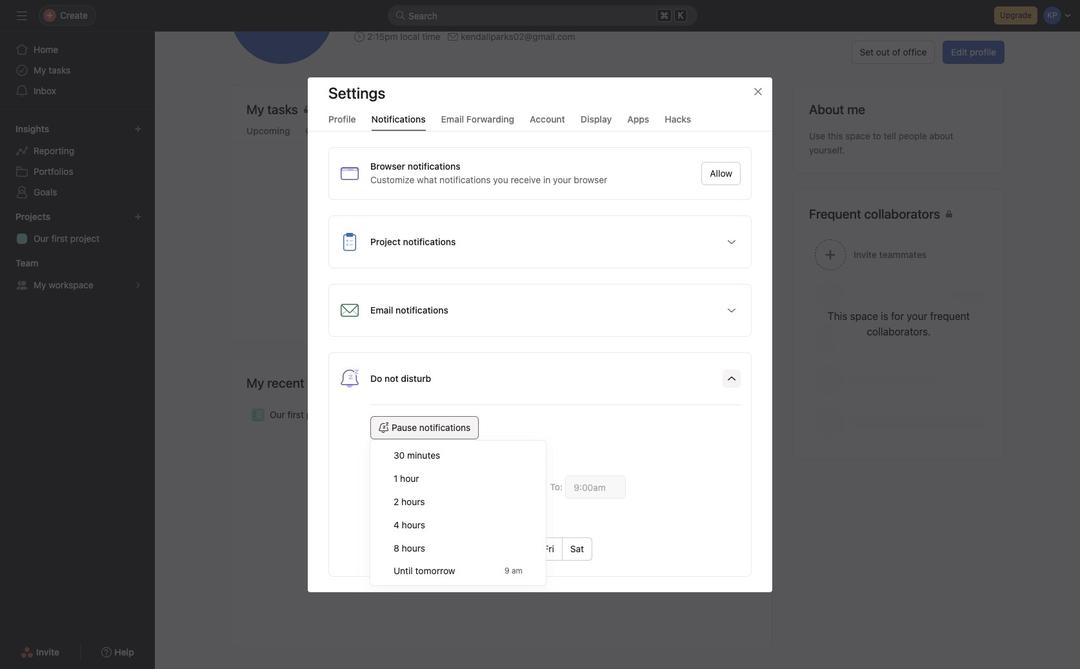Task type: vqa. For each thing, say whether or not it's contained in the screenshot.
2 hours's HOURS
yes



Task type: describe. For each thing, give the bounding box(es) containing it.
close image
[[753, 86, 763, 96]]

goals link
[[8, 182, 147, 203]]

insights
[[15, 123, 49, 134]]

local
[[400, 31, 420, 42]]

2:15pm local time
[[367, 31, 440, 42]]

teams element
[[0, 252, 155, 298]]

hide options image
[[727, 373, 737, 384]]

do not notify me from:
[[383, 481, 479, 492]]

reporting link
[[8, 141, 147, 161]]

in
[[543, 174, 551, 185]]

my workspace
[[34, 279, 94, 290]]

1 hour link
[[370, 467, 546, 490]]

out
[[876, 46, 890, 57]]

our inside projects element
[[34, 233, 49, 244]]

do not disturb
[[370, 373, 431, 384]]

profile button
[[328, 113, 356, 131]]

hours for 2 hours
[[401, 496, 425, 507]]

not for notify
[[398, 481, 412, 492]]

prominent image
[[396, 10, 406, 21]]

until tomorrow
[[394, 565, 455, 576]]

do for do not disturb me on my days off
[[370, 515, 382, 526]]

show options image for email notifications
[[727, 305, 737, 315]]

1 vertical spatial project
[[306, 409, 336, 420]]

k
[[678, 10, 684, 21]]

allow
[[710, 167, 732, 178]]

hide sidebar image
[[17, 10, 27, 21]]

overdue (11) button
[[306, 125, 360, 143]]

hacks button
[[665, 113, 691, 131]]

schedule
[[370, 457, 414, 468]]

tell
[[884, 130, 896, 141]]

profile
[[328, 113, 356, 124]]

inbox
[[34, 85, 56, 96]]

my tasks
[[247, 102, 298, 117]]

set out of office
[[860, 46, 927, 57]]

your
[[406, 266, 425, 277]]

list image
[[254, 411, 262, 419]]

appear
[[514, 266, 543, 277]]

insights element
[[0, 117, 155, 205]]

goals
[[34, 186, 57, 197]]

space
[[846, 130, 870, 141]]

4 hours link
[[370, 513, 546, 536]]

my for my tasks
[[34, 65, 46, 75]]

of
[[892, 46, 901, 57]]

projects element
[[0, 205, 155, 252]]

2:15pm
[[367, 31, 398, 42]]

portfolios
[[34, 166, 73, 177]]

our first project link inside projects element
[[8, 228, 147, 249]]

receive
[[511, 174, 541, 185]]

upgrade
[[1000, 10, 1032, 20]]

upcoming
[[247, 125, 290, 136]]

notify
[[414, 481, 438, 492]]

not disturb
[[385, 373, 431, 384]]

upgrade button
[[994, 6, 1038, 25]]

2
[[394, 496, 399, 507]]

browser notifications
[[370, 160, 460, 171]]

my
[[462, 515, 475, 526]]

notifications button
[[371, 113, 426, 131]]

your
[[553, 174, 571, 185]]

1
[[394, 473, 398, 484]]

first inside projects element
[[51, 233, 68, 244]]

8 hours link
[[370, 536, 546, 559]]

people
[[899, 130, 927, 141]]

1 hour
[[394, 473, 419, 484]]

(11)
[[344, 125, 360, 136]]

tomorrow
[[415, 565, 455, 576]]

this
[[828, 130, 843, 141]]

me from:
[[441, 481, 479, 492]]

office
[[903, 46, 927, 57]]

pause notifications button
[[370, 416, 479, 439]]

sat
[[570, 543, 584, 554]]

reporting
[[34, 145, 74, 156]]

completed button
[[375, 125, 422, 143]]

2 hours
[[394, 496, 425, 507]]

kendallparks02@gmail.com
[[461, 31, 575, 42]]

4
[[394, 519, 399, 530]]

completed
[[375, 125, 422, 136]]

mon
[[411, 543, 429, 554]]

notifications
[[371, 113, 426, 124]]

30
[[394, 449, 405, 460]]

account button
[[530, 113, 565, 131]]

do for do not disturb
[[370, 373, 382, 384]]

hours for 8 hours
[[402, 542, 425, 553]]

frequent collaborators
[[809, 206, 940, 221]]

fri
[[544, 543, 554, 554]]

4 hours
[[394, 519, 425, 530]]

so
[[569, 266, 579, 277]]

use this space to tell people about yourself.
[[809, 130, 954, 156]]



Task type: locate. For each thing, give the bounding box(es) containing it.
notifications up 30 minutes link
[[419, 422, 471, 433]]

am
[[512, 566, 523, 576]]

me
[[434, 515, 447, 526]]

first down my recent projects
[[288, 409, 304, 420]]

about
[[930, 130, 954, 141]]

edit profile
[[951, 46, 996, 57]]

my recent projects
[[247, 376, 354, 390]]

my inside 'teams' element
[[34, 279, 46, 290]]

do for do not notify me from:
[[383, 481, 395, 492]]

my
[[34, 65, 46, 75], [34, 279, 46, 290], [247, 376, 264, 390]]

first
[[51, 233, 68, 244], [288, 409, 304, 420]]

0 vertical spatial my
[[34, 65, 46, 75]]

my up inbox at the top of page
[[34, 65, 46, 75]]

your completed tasks will appear here, so you can reference them later.
[[406, 266, 597, 291]]

overdue (11)
[[306, 125, 360, 136]]

forwarding
[[466, 113, 514, 124]]

0 horizontal spatial first
[[51, 233, 68, 244]]

time
[[422, 31, 440, 42]]

0 vertical spatial tasks
[[49, 65, 71, 75]]

notifications
[[440, 174, 491, 185], [419, 422, 471, 433]]

can
[[449, 280, 464, 291]]

not up "2 hours"
[[398, 481, 412, 492]]

tasks down the home
[[49, 65, 71, 75]]

do not disturb me on my days off
[[370, 515, 512, 526]]

None text field
[[565, 475, 626, 498]]

0 vertical spatial not
[[398, 481, 412, 492]]

1 horizontal spatial our
[[270, 409, 285, 420]]

hours for 4 hours
[[402, 519, 425, 530]]

hours right 4
[[402, 519, 425, 530]]

0 horizontal spatial our first project
[[34, 233, 99, 244]]

notifications inside browser notifications customize what notifications you receive in your browser
[[440, 174, 491, 185]]

1 horizontal spatial project
[[306, 409, 336, 420]]

my for my workspace
[[34, 279, 46, 290]]

email forwarding
[[441, 113, 514, 124]]

notifications inside dropdown button
[[419, 422, 471, 433]]

1 vertical spatial not
[[385, 515, 399, 526]]

1 vertical spatial our
[[270, 409, 285, 420]]

show options image for project notifications
[[727, 237, 737, 247]]

our
[[34, 233, 49, 244], [270, 409, 285, 420]]

not for disturb
[[385, 515, 399, 526]]

1 horizontal spatial tasks
[[474, 266, 496, 277]]

0 vertical spatial project
[[70, 233, 99, 244]]

show options image
[[727, 237, 737, 247], [727, 305, 737, 315]]

invite button
[[12, 641, 68, 664]]

edit profile button
[[943, 41, 1005, 64]]

our right "list" 'icon'
[[270, 409, 285, 420]]

1 vertical spatial you
[[582, 266, 597, 277]]

first up 'teams' element
[[51, 233, 68, 244]]

you inside your completed tasks will appear here, so you can reference them later.
[[582, 266, 597, 277]]

not down 2
[[385, 515, 399, 526]]

project inside projects element
[[70, 233, 99, 244]]

here,
[[546, 266, 567, 277]]

portfolios link
[[8, 161, 147, 182]]

⌘
[[660, 10, 669, 21]]

edit
[[951, 46, 967, 57]]

0 horizontal spatial our first project link
[[8, 228, 147, 249]]

my tasks link
[[8, 60, 147, 81]]

about me
[[809, 102, 865, 117]]

1 horizontal spatial you
[[582, 266, 597, 277]]

2 hours link
[[370, 490, 546, 513]]

hours right 8
[[402, 542, 425, 553]]

1 vertical spatial my
[[34, 279, 46, 290]]

1 vertical spatial show options image
[[727, 305, 737, 315]]

until
[[394, 565, 413, 576]]

do left 4
[[370, 515, 382, 526]]

my inside global element
[[34, 65, 46, 75]]

1 hours from the top
[[401, 496, 425, 507]]

set
[[860, 46, 874, 57]]

set out of office button
[[852, 41, 935, 64]]

30 minutes link
[[370, 443, 546, 467]]

0 horizontal spatial project
[[70, 233, 99, 244]]

project notifications
[[370, 236, 456, 247]]

our first project link up 'teams' element
[[8, 228, 147, 249]]

0 vertical spatial our first project link
[[8, 228, 147, 249]]

tasks up reference
[[474, 266, 496, 277]]

minutes
[[407, 449, 440, 460]]

disturb
[[401, 515, 431, 526]]

completed
[[427, 266, 472, 277]]

2 vertical spatial my
[[247, 376, 264, 390]]

to:
[[550, 481, 563, 492]]

email forwarding button
[[441, 113, 514, 131]]

sun
[[379, 543, 395, 554]]

browser notifications customize what notifications you receive in your browser
[[370, 160, 607, 185]]

our first project down my recent projects
[[270, 409, 336, 420]]

recent projects
[[267, 376, 354, 390]]

1 show options image from the top
[[727, 237, 737, 247]]

global element
[[0, 32, 155, 109]]

our first project link up 30 minutes link
[[231, 403, 772, 427]]

profile
[[970, 46, 996, 57]]

our first project inside projects element
[[34, 233, 99, 244]]

0 horizontal spatial tasks
[[49, 65, 71, 75]]

2 vertical spatial do
[[370, 515, 382, 526]]

email
[[441, 113, 464, 124]]

our first project
[[34, 233, 99, 244], [270, 409, 336, 420]]

do left not disturb
[[370, 373, 382, 384]]

my left workspace
[[34, 279, 46, 290]]

2 show options image from the top
[[727, 305, 737, 315]]

allow button
[[702, 162, 741, 185]]

hours right 2
[[401, 496, 425, 507]]

project up 'teams' element
[[70, 233, 99, 244]]

2 vertical spatial hours
[[402, 542, 425, 553]]

0 vertical spatial do
[[370, 373, 382, 384]]

pause notifications
[[392, 422, 471, 433]]

1 vertical spatial our first project
[[270, 409, 336, 420]]

you inside browser notifications customize what notifications you receive in your browser
[[493, 174, 508, 185]]

days off
[[477, 515, 512, 526]]

0 vertical spatial show options image
[[727, 237, 737, 247]]

hours
[[401, 496, 425, 507], [402, 519, 425, 530], [402, 542, 425, 553]]

0 vertical spatial you
[[493, 174, 508, 185]]

overdue
[[306, 125, 342, 136]]

use
[[809, 130, 825, 141]]

pause
[[392, 422, 417, 433]]

my tasks link
[[247, 101, 756, 121]]

1 vertical spatial our first project link
[[231, 403, 772, 427]]

9 am
[[505, 566, 523, 576]]

1 horizontal spatial our first project link
[[231, 403, 772, 427]]

30 minutes
[[394, 449, 440, 460]]

not
[[398, 481, 412, 492], [385, 515, 399, 526]]

0 vertical spatial first
[[51, 233, 68, 244]]

1 vertical spatial hours
[[402, 519, 425, 530]]

8
[[394, 542, 399, 553]]

inbox link
[[8, 81, 147, 101]]

0 vertical spatial hours
[[401, 496, 425, 507]]

our first project up 'teams' element
[[34, 233, 99, 244]]

0 horizontal spatial you
[[493, 174, 508, 185]]

display button
[[581, 113, 612, 131]]

0 vertical spatial our first project
[[34, 233, 99, 244]]

0 vertical spatial our
[[34, 233, 49, 244]]

on
[[449, 515, 460, 526]]

do up 2
[[383, 481, 395, 492]]

1 vertical spatial first
[[288, 409, 304, 420]]

you left receive
[[493, 174, 508, 185]]

1 horizontal spatial our first project
[[270, 409, 336, 420]]

0 horizontal spatial our
[[34, 233, 49, 244]]

apps button
[[627, 113, 649, 131]]

tasks inside your completed tasks will appear here, so you can reference them later.
[[474, 266, 496, 277]]

yourself.
[[809, 145, 845, 156]]

later.
[[533, 280, 553, 291]]

will
[[498, 266, 512, 277]]

1 horizontal spatial first
[[288, 409, 304, 420]]

kendallparks02@gmail.com link
[[461, 30, 575, 44]]

to
[[873, 130, 881, 141]]

what
[[417, 174, 437, 185]]

our down goals
[[34, 233, 49, 244]]

settings
[[328, 84, 385, 102]]

tasks inside global element
[[49, 65, 71, 75]]

notifications right what
[[440, 174, 491, 185]]

2 hours from the top
[[402, 519, 425, 530]]

my for my recent projects
[[247, 376, 264, 390]]

1 vertical spatial do
[[383, 481, 395, 492]]

upcoming button
[[247, 125, 290, 143]]

account
[[530, 113, 565, 124]]

1 vertical spatial tasks
[[474, 266, 496, 277]]

3 hours from the top
[[402, 542, 425, 553]]

project down 'recent projects'
[[306, 409, 336, 420]]

1 vertical spatial notifications
[[419, 422, 471, 433]]

you right so
[[582, 266, 597, 277]]

0 vertical spatial notifications
[[440, 174, 491, 185]]

my up "list" 'icon'
[[247, 376, 264, 390]]



